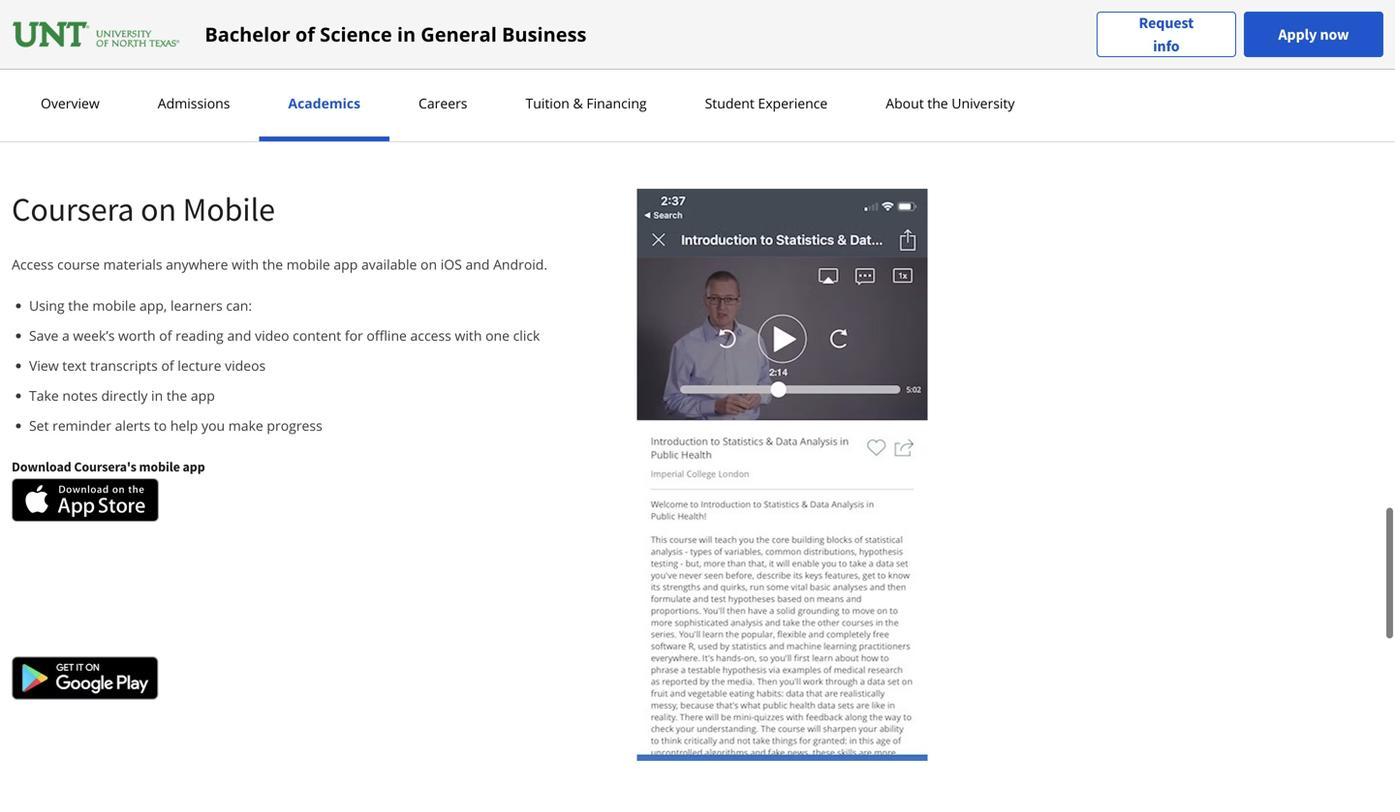 Task type: describe. For each thing, give the bounding box(es) containing it.
ios
[[441, 255, 462, 274]]

of up be at the top
[[454, 17, 466, 35]]

flexible
[[225, 40, 271, 59]]

you inside "list item"
[[202, 417, 225, 435]]

earn
[[267, 83, 296, 101]]

120
[[143, 83, 167, 101]]

unt.
[[621, 83, 652, 101]]

and down need
[[71, 106, 95, 125]]

a inside you'll need a total of 120 credit hours to earn your bachelor of science in general business from unt. you'll undertake 42 core hours, 24 pre- business and professional development hours, 36 advanced business hours, and 15-18 elective hours to achieve your goal.
[[84, 83, 91, 101]]

admissions link
[[152, 94, 236, 112]]

experience
[[758, 94, 828, 112]]

1 business from the left
[[12, 106, 67, 125]]

advanced
[[330, 106, 391, 125]]

of left lecture
[[161, 357, 174, 375]]

independent
[[12, 40, 93, 59]]

and right ios
[[466, 255, 490, 274]]

scheduled.
[[517, 40, 585, 59]]

app,
[[139, 297, 167, 315]]

per
[[508, 17, 530, 35]]

dedicating
[[230, 17, 296, 35]]

0 horizontal spatial with
[[232, 255, 259, 274]]

lecture
[[178, 357, 221, 375]]

access
[[12, 255, 54, 274]]

science inside you'll need a total of 120 credit hours to earn your bachelor of science in general business from unt. you'll undertake 42 core hours, 24 pre- business and professional development hours, 36 advanced business hours, and 15-18 elective hours to achieve your goal.
[[407, 83, 455, 101]]

a inside save a week's worth of reading and video content for offline access with one click list item
[[62, 327, 70, 345]]

1 horizontal spatial hours,
[[453, 106, 493, 125]]

student experience
[[705, 94, 828, 112]]

coursera
[[12, 188, 134, 230]]

and inside list item
[[227, 327, 251, 345]]

1 vertical spatial are
[[163, 40, 184, 59]]

achieve
[[672, 106, 719, 125]]

0 vertical spatial study
[[470, 17, 505, 35]]

pre-
[[874, 83, 900, 101]]

save a week's worth of reading and video content for offline access with one click list item
[[29, 326, 614, 346]]

video
[[255, 327, 289, 345]]

save
[[29, 327, 58, 345]]

progress
[[267, 417, 322, 435]]

1 that from the left
[[134, 40, 160, 59]]

university
[[952, 94, 1015, 112]]

take notes directly in the app list item
[[29, 386, 614, 406]]

in for app
[[151, 387, 163, 405]]

set reminder alerts to help you make progress list item
[[29, 416, 614, 436]]

to left achieve at top
[[655, 106, 668, 125]]

have
[[799, 17, 830, 35]]

&
[[573, 94, 583, 112]]

academics link
[[282, 94, 366, 112]]

core
[[780, 83, 808, 101]]

info
[[1153, 36, 1180, 56]]

on
[[12, 17, 31, 35]]

professional
[[98, 106, 176, 125]]

1 vertical spatial on
[[421, 255, 437, 274]]

learners
[[171, 297, 223, 315]]

need
[[48, 83, 80, 101]]

you'll for on average, you should anticipate dedicating approximately 18 hours of study per week to each course you are taking. you'll have periods of independent study that are more flexible and group sessions that may be more scheduled.
[[763, 17, 796, 35]]

you'll for you'll need a total of 120 credit hours to earn your bachelor of science in general business from unt. you'll undertake 42 core hours, 24 pre- business and professional development hours, 36 advanced business hours, and 15-18 elective hours to achieve your goal.
[[656, 83, 689, 101]]

15-
[[525, 106, 544, 125]]

may
[[429, 40, 456, 59]]

0 horizontal spatial study
[[96, 40, 131, 59]]

taking.
[[717, 17, 759, 35]]

2 horizontal spatial hours,
[[812, 83, 852, 101]]

of right flexible
[[295, 21, 315, 47]]

0 vertical spatial are
[[693, 17, 713, 35]]

2 horizontal spatial you
[[666, 17, 689, 35]]

app inside list item
[[191, 387, 215, 405]]

be
[[460, 40, 476, 59]]

apply
[[1278, 25, 1317, 44]]

set
[[29, 417, 49, 435]]

0 vertical spatial your
[[299, 83, 328, 101]]

0 vertical spatial business
[[502, 21, 587, 47]]

0 vertical spatial mobile
[[287, 255, 330, 274]]

on average, you should anticipate dedicating approximately 18 hours of study per week to each course you are taking. you'll have periods of independent study that are more flexible and group sessions that may be more scheduled.
[[12, 17, 897, 59]]

credit
[[170, 83, 206, 101]]

apply now button
[[1244, 12, 1384, 57]]

course inside "on average, you should anticipate dedicating approximately 18 hours of study per week to each course you are taking. you'll have periods of independent study that are more flexible and group sessions that may be more scheduled."
[[620, 17, 662, 35]]

transcripts
[[90, 357, 158, 375]]

2 horizontal spatial hours
[[615, 106, 652, 125]]

in inside you'll need a total of 120 credit hours to earn your bachelor of science in general business from unt. you'll undertake 42 core hours, 24 pre- business and professional development hours, 36 advanced business hours, and 15-18 elective hours to achieve your goal.
[[458, 83, 470, 101]]

view text transcripts of lecture videos
[[29, 357, 266, 375]]

text
[[62, 357, 87, 375]]

take notes directly in the app
[[29, 387, 215, 405]]

directly
[[101, 387, 148, 405]]

student
[[705, 94, 755, 112]]

bachelor of science in general business
[[205, 21, 587, 47]]

total
[[95, 83, 124, 101]]

click
[[513, 327, 540, 345]]

download
[[12, 458, 71, 476]]

using the mobile app, learners can:
[[29, 297, 252, 315]]

about the university
[[886, 94, 1015, 112]]

of right worth
[[159, 327, 172, 345]]

academics
[[288, 94, 360, 112]]

financing
[[587, 94, 647, 112]]

take
[[29, 387, 59, 405]]

business inside you'll need a total of 120 credit hours to earn your bachelor of science in general business from unt. you'll undertake 42 core hours, 24 pre- business and professional development hours, 36 advanced business hours, and 15-18 elective hours to achieve your goal.
[[527, 83, 583, 101]]

1 vertical spatial hours
[[210, 83, 247, 101]]

approximately
[[299, 17, 391, 35]]

view
[[29, 357, 59, 375]]

0 horizontal spatial you'll
[[12, 83, 45, 101]]

anywhere
[[166, 255, 228, 274]]

available
[[361, 255, 417, 274]]

for
[[345, 327, 363, 345]]

should
[[118, 17, 161, 35]]

0 horizontal spatial bachelor
[[205, 21, 290, 47]]

undertake
[[693, 83, 758, 101]]

content
[[293, 327, 341, 345]]

week's
[[73, 327, 115, 345]]

mobile for using the mobile app, learners can:
[[92, 297, 136, 315]]

careers
[[419, 94, 468, 112]]

can:
[[226, 297, 252, 315]]

goal.
[[755, 106, 786, 125]]

general inside you'll need a total of 120 credit hours to earn your bachelor of science in general business from unt. you'll undertake 42 core hours, 24 pre- business and professional development hours, 36 advanced business hours, and 15-18 elective hours to achieve your goal.
[[474, 83, 524, 101]]



Task type: locate. For each thing, give the bounding box(es) containing it.
in inside list item
[[151, 387, 163, 405]]

hours inside "on average, you should anticipate dedicating approximately 18 hours of study per week to each course you are taking. you'll have periods of independent study that are more flexible and group sessions that may be more scheduled."
[[413, 17, 450, 35]]

1 vertical spatial study
[[96, 40, 131, 59]]

0 vertical spatial hours
[[413, 17, 450, 35]]

more down anticipate on the top left
[[188, 40, 222, 59]]

to left each
[[570, 17, 583, 35]]

1 horizontal spatial mobile
[[139, 458, 180, 476]]

more
[[188, 40, 222, 59], [479, 40, 513, 59]]

in down be at the top
[[458, 83, 470, 101]]

reading
[[175, 327, 224, 345]]

0 horizontal spatial a
[[62, 327, 70, 345]]

admissions
[[158, 94, 230, 112]]

a
[[84, 83, 91, 101], [62, 327, 70, 345]]

the up the set reminder alerts to help you make progress
[[166, 387, 187, 405]]

each
[[586, 17, 616, 35]]

elective
[[563, 106, 611, 125]]

using
[[29, 297, 65, 315]]

apply now
[[1278, 25, 1349, 44]]

0 horizontal spatial more
[[188, 40, 222, 59]]

group
[[302, 40, 340, 59]]

1 vertical spatial general
[[474, 83, 524, 101]]

1 vertical spatial with
[[455, 327, 482, 345]]

hours up may
[[413, 17, 450, 35]]

study up be at the top
[[470, 17, 505, 35]]

hours up development
[[210, 83, 247, 101]]

the
[[928, 94, 948, 112], [262, 255, 283, 274], [68, 297, 89, 315], [166, 387, 187, 405]]

about the university link
[[880, 94, 1021, 112]]

that down "should" at left
[[134, 40, 160, 59]]

business right advanced
[[394, 106, 450, 125]]

1 horizontal spatial 18
[[544, 106, 560, 125]]

2 that from the left
[[400, 40, 426, 59]]

of
[[454, 17, 466, 35], [885, 17, 897, 35], [295, 21, 315, 47], [127, 83, 140, 101], [391, 83, 404, 101], [159, 327, 172, 345], [161, 357, 174, 375]]

0 vertical spatial course
[[620, 17, 662, 35]]

1 horizontal spatial a
[[84, 83, 91, 101]]

24
[[855, 83, 871, 101]]

1 horizontal spatial science
[[407, 83, 455, 101]]

and inside "on average, you should anticipate dedicating approximately 18 hours of study per week to each course you are taking. you'll have periods of independent study that are more flexible and group sessions that may be more scheduled."
[[274, 40, 298, 59]]

in down the view text transcripts of lecture videos
[[151, 387, 163, 405]]

1 horizontal spatial bachelor
[[332, 83, 388, 101]]

general
[[421, 21, 497, 47], [474, 83, 524, 101]]

request info
[[1139, 13, 1194, 56]]

on up materials at the top left of page
[[141, 188, 176, 230]]

the right using
[[68, 297, 89, 315]]

1 horizontal spatial more
[[479, 40, 513, 59]]

you left taking.
[[666, 17, 689, 35]]

make
[[228, 417, 263, 435]]

periods
[[833, 17, 881, 35]]

0 horizontal spatial that
[[134, 40, 160, 59]]

average,
[[34, 17, 87, 35]]

and left 15-
[[497, 106, 521, 125]]

0 horizontal spatial you
[[91, 17, 114, 35]]

app down help
[[183, 458, 205, 476]]

course right access
[[57, 255, 100, 274]]

1 vertical spatial business
[[527, 83, 583, 101]]

1 vertical spatial mobile
[[92, 297, 136, 315]]

1 horizontal spatial that
[[400, 40, 426, 59]]

2 more from the left
[[479, 40, 513, 59]]

0 horizontal spatial on
[[141, 188, 176, 230]]

1 horizontal spatial you
[[202, 417, 225, 435]]

18 inside "on average, you should anticipate dedicating approximately 18 hours of study per week to each course you are taking. you'll have periods of independent study that are more flexible and group sessions that may be more scheduled."
[[394, 17, 410, 35]]

notes
[[62, 387, 98, 405]]

app left available
[[334, 255, 358, 274]]

2 vertical spatial mobile
[[139, 458, 180, 476]]

1 vertical spatial app
[[191, 387, 215, 405]]

anticipate
[[164, 17, 227, 35]]

1 vertical spatial course
[[57, 255, 100, 274]]

request
[[1139, 13, 1194, 32]]

list
[[19, 296, 614, 436]]

business
[[502, 21, 587, 47], [527, 83, 583, 101]]

0 horizontal spatial mobile
[[92, 297, 136, 315]]

you'll need a total of 120 credit hours to earn your bachelor of science in general business from unt. you'll undertake 42 core hours, 24 pre- business and professional development hours, 36 advanced business hours, and 15-18 elective hours to achieve your goal.
[[12, 83, 900, 125]]

18
[[394, 17, 410, 35], [544, 106, 560, 125]]

the up using the mobile app, learners can: list item
[[262, 255, 283, 274]]

and down can:
[[227, 327, 251, 345]]

mobile
[[287, 255, 330, 274], [92, 297, 136, 315], [139, 458, 180, 476]]

mobile up week's
[[92, 297, 136, 315]]

reminder
[[52, 417, 111, 435]]

list containing using the mobile app, learners can:
[[19, 296, 614, 436]]

overview link
[[35, 94, 105, 112]]

university of north texas image
[[12, 19, 182, 50]]

0 horizontal spatial business
[[12, 106, 67, 125]]

0 horizontal spatial hours,
[[267, 106, 307, 125]]

bachelor up earn
[[205, 21, 290, 47]]

alerts
[[115, 417, 150, 435]]

mobile inside list item
[[92, 297, 136, 315]]

36
[[311, 106, 326, 125]]

coursera on mobile
[[12, 188, 275, 230]]

on left ios
[[421, 255, 437, 274]]

0 horizontal spatial course
[[57, 255, 100, 274]]

a left total
[[84, 83, 91, 101]]

and down dedicating on the top left of the page
[[274, 40, 298, 59]]

0 horizontal spatial in
[[151, 387, 163, 405]]

to
[[570, 17, 583, 35], [250, 83, 263, 101], [655, 106, 668, 125], [154, 417, 167, 435]]

2 horizontal spatial in
[[458, 83, 470, 101]]

worth
[[118, 327, 156, 345]]

0 horizontal spatial are
[[163, 40, 184, 59]]

your up 36
[[299, 83, 328, 101]]

0 horizontal spatial 18
[[394, 17, 410, 35]]

1 horizontal spatial course
[[620, 17, 662, 35]]

your down the undertake
[[723, 106, 752, 125]]

using the mobile app, learners can: list item
[[29, 296, 614, 316]]

tuition & financing link
[[520, 94, 653, 112]]

0 vertical spatial bachelor
[[205, 21, 290, 47]]

are
[[693, 17, 713, 35], [163, 40, 184, 59]]

0 vertical spatial with
[[232, 255, 259, 274]]

0 vertical spatial a
[[84, 83, 91, 101]]

18 inside you'll need a total of 120 credit hours to earn your bachelor of science in general business from unt. you'll undertake 42 core hours, 24 pre- business and professional development hours, 36 advanced business hours, and 15-18 elective hours to achieve your goal.
[[544, 106, 560, 125]]

you'll inside "on average, you should anticipate dedicating approximately 18 hours of study per week to each course you are taking. you'll have periods of independent study that are more flexible and group sessions that may be more scheduled."
[[763, 17, 796, 35]]

18 up sessions
[[394, 17, 410, 35]]

0 vertical spatial science
[[320, 21, 392, 47]]

offline
[[367, 327, 407, 345]]

general left "per"
[[421, 21, 497, 47]]

a right the save
[[62, 327, 70, 345]]

in left may
[[397, 21, 416, 47]]

bachelor inside you'll need a total of 120 credit hours to earn your bachelor of science in general business from unt. you'll undertake 42 core hours, 24 pre- business and professional development hours, 36 advanced business hours, and 15-18 elective hours to achieve your goal.
[[332, 83, 388, 101]]

business up tuition
[[502, 21, 587, 47]]

download on the app store image
[[12, 479, 159, 522]]

you'll up achieve at top
[[656, 83, 689, 101]]

1 horizontal spatial business
[[394, 106, 450, 125]]

to inside "list item"
[[154, 417, 167, 435]]

the right about
[[928, 94, 948, 112]]

2 horizontal spatial mobile
[[287, 255, 330, 274]]

help
[[170, 417, 198, 435]]

study down "should" at left
[[96, 40, 131, 59]]

with up can:
[[232, 255, 259, 274]]

1 vertical spatial bachelor
[[332, 83, 388, 101]]

1 vertical spatial in
[[458, 83, 470, 101]]

set reminder alerts to help you make progress
[[29, 417, 322, 435]]

18 left &
[[544, 106, 560, 125]]

now
[[1320, 25, 1349, 44]]

0 horizontal spatial science
[[320, 21, 392, 47]]

0 vertical spatial general
[[421, 21, 497, 47]]

request info button
[[1097, 11, 1236, 58]]

1 horizontal spatial on
[[421, 255, 437, 274]]

coursera's
[[74, 458, 136, 476]]

that left may
[[400, 40, 426, 59]]

0 horizontal spatial hours
[[210, 83, 247, 101]]

videos
[[225, 357, 266, 375]]

week
[[533, 17, 566, 35]]

are left taking.
[[693, 17, 713, 35]]

your
[[299, 83, 328, 101], [723, 106, 752, 125]]

and
[[274, 40, 298, 59], [71, 106, 95, 125], [497, 106, 521, 125], [466, 255, 490, 274], [227, 327, 251, 345]]

0 vertical spatial in
[[397, 21, 416, 47]]

mobile down the set reminder alerts to help you make progress
[[139, 458, 180, 476]]

2 vertical spatial app
[[183, 458, 205, 476]]

to inside "on average, you should anticipate dedicating approximately 18 hours of study per week to each course you are taking. you'll have periods of independent study that are more flexible and group sessions that may be more scheduled."
[[570, 17, 583, 35]]

science
[[320, 21, 392, 47], [407, 83, 455, 101]]

1 horizontal spatial with
[[455, 327, 482, 345]]

materials
[[103, 255, 162, 274]]

with
[[232, 255, 259, 274], [455, 327, 482, 345]]

mobile
[[183, 188, 275, 230]]

tuition
[[526, 94, 570, 112]]

1 vertical spatial a
[[62, 327, 70, 345]]

business
[[12, 106, 67, 125], [394, 106, 450, 125]]

to left earn
[[250, 83, 263, 101]]

overview
[[41, 94, 100, 112]]

get it on google play image
[[12, 657, 159, 701]]

you'll
[[763, 17, 796, 35], [12, 83, 45, 101], [656, 83, 689, 101]]

with inside list item
[[455, 327, 482, 345]]

hours down unt.
[[615, 106, 652, 125]]

you left "should" at left
[[91, 17, 114, 35]]

hours, left 15-
[[453, 106, 493, 125]]

1 horizontal spatial are
[[693, 17, 713, 35]]

0 horizontal spatial your
[[299, 83, 328, 101]]

0 vertical spatial on
[[141, 188, 176, 230]]

general left tuition
[[474, 83, 524, 101]]

1 vertical spatial your
[[723, 106, 752, 125]]

1 horizontal spatial you'll
[[656, 83, 689, 101]]

mobile for download coursera's mobile app
[[139, 458, 180, 476]]

2 vertical spatial in
[[151, 387, 163, 405]]

1 vertical spatial 18
[[544, 106, 560, 125]]

access course materials anywhere with the mobile app available on ios and android.
[[12, 255, 548, 274]]

are down anticipate on the top left
[[163, 40, 184, 59]]

1 more from the left
[[188, 40, 222, 59]]

hours, down earn
[[267, 106, 307, 125]]

of right periods
[[885, 17, 897, 35]]

science down may
[[407, 83, 455, 101]]

of left careers link
[[391, 83, 404, 101]]

to left help
[[154, 417, 167, 435]]

more right be at the top
[[479, 40, 513, 59]]

download coursera's mobile app
[[12, 458, 205, 476]]

hours
[[413, 17, 450, 35], [210, 83, 247, 101], [615, 106, 652, 125]]

mobile up using the mobile app, learners can: list item
[[287, 255, 330, 274]]

business down need
[[12, 106, 67, 125]]

2 horizontal spatial you'll
[[763, 17, 796, 35]]

2 vertical spatial hours
[[615, 106, 652, 125]]

development
[[180, 106, 264, 125]]

business up 15-
[[527, 83, 583, 101]]

you'll left have
[[763, 17, 796, 35]]

course right each
[[620, 17, 662, 35]]

0 vertical spatial app
[[334, 255, 358, 274]]

hours, left 24
[[812, 83, 852, 101]]

you'll left need
[[12, 83, 45, 101]]

1 horizontal spatial hours
[[413, 17, 450, 35]]

tuition & financing
[[526, 94, 647, 112]]

of left 120
[[127, 83, 140, 101]]

from
[[587, 83, 617, 101]]

you right help
[[202, 417, 225, 435]]

science up academics
[[320, 21, 392, 47]]

app
[[334, 255, 358, 274], [191, 387, 215, 405], [183, 458, 205, 476]]

careers link
[[413, 94, 473, 112]]

1 horizontal spatial your
[[723, 106, 752, 125]]

you
[[91, 17, 114, 35], [666, 17, 689, 35], [202, 417, 225, 435]]

app down lecture
[[191, 387, 215, 405]]

1 horizontal spatial study
[[470, 17, 505, 35]]

with left one in the top of the page
[[455, 327, 482, 345]]

about
[[886, 94, 924, 112]]

1 vertical spatial science
[[407, 83, 455, 101]]

in for business
[[397, 21, 416, 47]]

bachelor up advanced
[[332, 83, 388, 101]]

0 vertical spatial 18
[[394, 17, 410, 35]]

view text transcripts of lecture videos list item
[[29, 356, 614, 376]]

2 business from the left
[[394, 106, 450, 125]]

1 horizontal spatial in
[[397, 21, 416, 47]]

android.
[[493, 255, 548, 274]]

sessions
[[343, 40, 397, 59]]



Task type: vqa. For each thing, say whether or not it's contained in the screenshot.
2nd do from the bottom
no



